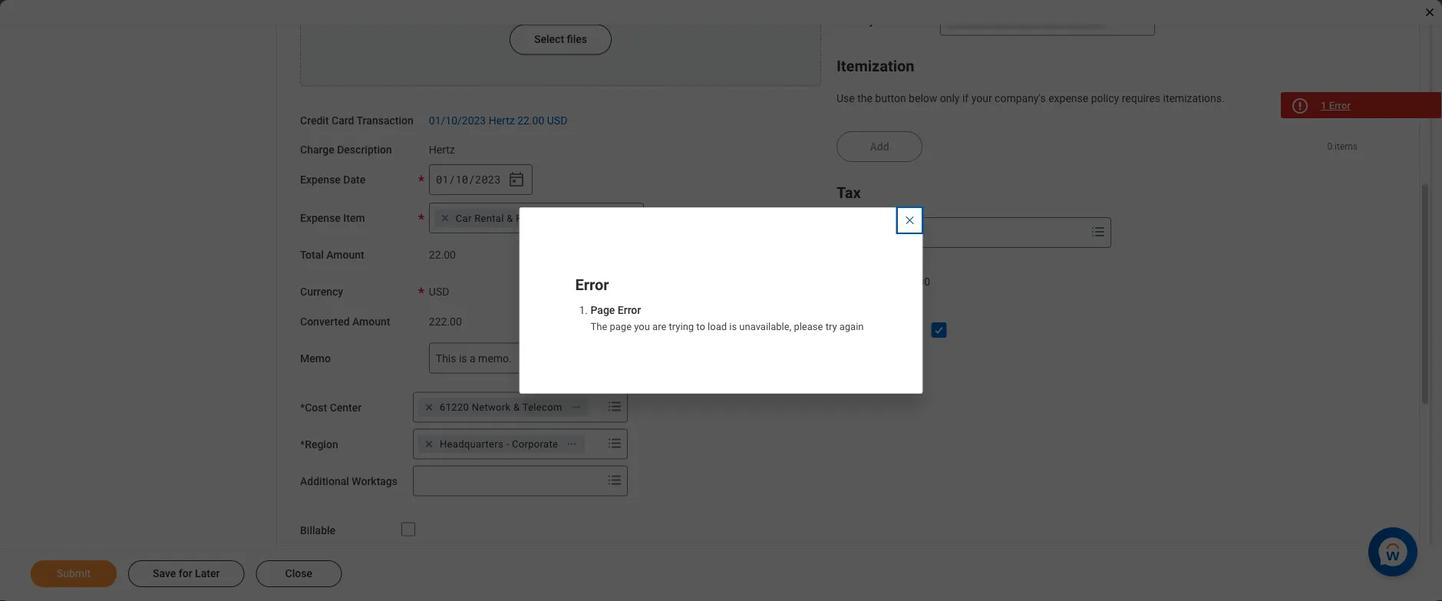 Task type: describe. For each thing, give the bounding box(es) containing it.
car rental & fuel, press delete to clear value. option
[[434, 209, 563, 228]]

select files region
[[300, 0, 822, 87]]

use
[[837, 92, 855, 105]]

please
[[794, 321, 824, 332]]

of
[[1033, 15, 1043, 26]]

related actions image
[[571, 402, 582, 413]]

dialog containing itemization
[[0, 0, 1443, 601]]

fuel
[[516, 213, 536, 224]]

converted
[[300, 316, 350, 328]]

try
[[826, 321, 837, 332]]

related actions image
[[567, 439, 578, 450]]

0
[[1328, 142, 1333, 152]]

america
[[1045, 15, 1084, 26]]

x small image for country
[[949, 13, 965, 28]]

expense for car rental & fuel
[[300, 212, 341, 225]]

telecom
[[523, 402, 563, 414]]

button
[[876, 92, 907, 105]]

error for page
[[618, 304, 641, 317]]

united states of america element
[[968, 14, 1084, 27]]

Tax Code field
[[898, 219, 1087, 247]]

1 / from the left
[[449, 173, 456, 187]]

your
[[972, 92, 993, 105]]

again
[[840, 321, 864, 332]]

company's
[[995, 92, 1046, 105]]

calendar image
[[507, 171, 526, 189]]

page
[[591, 304, 615, 317]]

is
[[730, 321, 737, 332]]

itemization
[[837, 57, 915, 75]]

worktags
[[352, 475, 398, 488]]

2 prompts image from the top
[[606, 435, 624, 453]]

select files button
[[510, 24, 612, 55]]

the
[[858, 92, 873, 105]]

expense date group
[[429, 165, 533, 195]]

united
[[968, 15, 998, 26]]

united states of america
[[968, 15, 1084, 26]]

credit
[[300, 114, 329, 127]]

hertz inside "01/10/2023 hertz 22.00 usd" link
[[489, 114, 515, 127]]

if
[[963, 92, 969, 105]]

headquarters - corporate, press delete to clear value. option
[[419, 435, 585, 454]]

itemization group
[[837, 54, 1358, 106]]

0 horizontal spatial error
[[576, 276, 609, 294]]

expense item
[[300, 212, 365, 225]]

*cost center
[[300, 402, 362, 414]]

memo
[[300, 352, 331, 365]]

charge
[[300, 144, 335, 157]]

files
[[567, 33, 587, 46]]

you
[[634, 321, 650, 332]]

close errors and alerts image
[[904, 214, 917, 227]]

page error the page you are trying to load is unavailable, please try again
[[591, 304, 864, 332]]

requires
[[1122, 92, 1161, 105]]

expense date
[[300, 174, 366, 186]]

1 horizontal spatial prompts image
[[1134, 11, 1152, 29]]

61220 network & telecom, press delete to clear value. option
[[419, 399, 589, 417]]

converted amount
[[300, 316, 390, 328]]

billable
[[300, 525, 336, 537]]

01/10/2023 hertz 22.00 usd
[[429, 114, 568, 127]]

policy
[[1092, 92, 1120, 105]]

description
[[337, 144, 392, 157]]

currency
[[300, 286, 343, 299]]

prompts image for worktags
[[606, 472, 624, 490]]

61220
[[440, 402, 469, 414]]

amount for converted amount
[[353, 316, 390, 328]]

tax
[[837, 184, 861, 202]]

use the button below only if your company's expense policy requires itemizations.
[[837, 92, 1225, 105]]

-
[[506, 439, 509, 450]]

united states of america, press delete to clear value, ctrl + enter opens in new window. option
[[946, 11, 1106, 30]]

01/10/2023
[[429, 114, 486, 127]]

01/10/2023 hertz 22.00 usd link
[[429, 111, 568, 127]]

ext link image
[[1087, 13, 1102, 28]]

network
[[472, 402, 511, 414]]

prompts image for center
[[606, 398, 624, 416]]

0.00
[[910, 276, 931, 289]]

error for 1
[[1330, 100, 1351, 111]]

page
[[610, 321, 632, 332]]



Task type: vqa. For each thing, say whether or not it's contained in the screenshot.
charge description
yes



Task type: locate. For each thing, give the bounding box(es) containing it.
1 vertical spatial hertz
[[429, 144, 455, 157]]

222.00
[[429, 316, 462, 328]]

below
[[909, 92, 938, 105]]

22.00 inside "01/10/2023 hertz 22.00 usd" link
[[518, 114, 545, 127]]

amount right the "converted"
[[353, 316, 390, 328]]

&
[[507, 213, 513, 224], [514, 402, 520, 414]]

usd
[[547, 114, 568, 127], [429, 285, 450, 298]]

x small image inside united states of america, press delete to clear value, ctrl + enter opens in new window. option
[[949, 13, 965, 28]]

receipt included
[[837, 325, 917, 338]]

x small image inside car rental & fuel, press delete to clear value. option
[[438, 211, 453, 226]]

error inside page error the page you are trying to load is unavailable, please try again
[[618, 304, 641, 317]]

0 horizontal spatial usd
[[429, 285, 450, 298]]

/ up car
[[469, 173, 475, 187]]

hertz down 01/10/2023
[[429, 144, 455, 157]]

& inside car rental & fuel element
[[507, 213, 513, 224]]

headquarters - corporate
[[440, 439, 558, 450]]

workday assistant region
[[1369, 521, 1424, 577]]

item
[[344, 212, 365, 225]]

0 horizontal spatial &
[[507, 213, 513, 224]]

1 vertical spatial amount
[[353, 316, 390, 328]]

rental
[[475, 213, 504, 224]]

2 vertical spatial prompts image
[[606, 472, 624, 490]]

2 horizontal spatial error
[[1330, 100, 1351, 111]]

error
[[1330, 100, 1351, 111], [576, 276, 609, 294], [618, 304, 641, 317]]

1 expense from the top
[[300, 174, 341, 186]]

& for telecom
[[514, 402, 520, 414]]

22.00
[[518, 114, 545, 127], [429, 249, 456, 262]]

x small image left united
[[949, 13, 965, 28]]

expense
[[300, 174, 341, 186], [300, 212, 341, 225]]

0 items
[[1328, 142, 1358, 152]]

1 vertical spatial error
[[576, 276, 609, 294]]

tax group
[[837, 181, 1358, 248]]

3 prompts image from the top
[[606, 472, 624, 490]]

1 vertical spatial usd
[[429, 285, 450, 298]]

expense
[[1049, 92, 1089, 105]]

0 horizontal spatial /
[[449, 173, 456, 187]]

1 vertical spatial &
[[514, 402, 520, 414]]

amount
[[327, 249, 365, 262], [353, 316, 390, 328]]

& left fuel
[[507, 213, 513, 224]]

tax button
[[837, 184, 861, 202]]

date
[[344, 174, 366, 186]]

0 vertical spatial error
[[1330, 100, 1351, 111]]

center
[[330, 402, 362, 414]]

x small image
[[949, 13, 965, 28], [438, 211, 453, 226], [422, 400, 437, 415], [422, 437, 437, 452]]

receipt
[[837, 325, 873, 338]]

error inside button
[[1330, 100, 1351, 111]]

are
[[653, 321, 667, 332]]

Memo text field
[[429, 343, 644, 374]]

x small image left car
[[438, 211, 453, 226]]

car rental & fuel element
[[456, 211, 536, 225]]

1 vertical spatial expense
[[300, 212, 341, 225]]

2 vertical spatial error
[[618, 304, 641, 317]]

*region
[[300, 438, 338, 451]]

prompts image
[[1134, 11, 1152, 29], [1090, 223, 1108, 242]]

0 vertical spatial 22.00
[[518, 114, 545, 127]]

headquarters - corporate element
[[440, 438, 558, 452]]

1
[[1322, 100, 1327, 111]]

select
[[534, 33, 564, 46]]

2 expense from the top
[[300, 212, 341, 225]]

& inside 61220 network & telecom element
[[514, 402, 520, 414]]

close edit expense report image
[[1424, 6, 1437, 18]]

total
[[300, 249, 324, 262]]

0 vertical spatial prompts image
[[1134, 11, 1152, 29]]

22.00 down car
[[429, 249, 456, 262]]

corporate
[[512, 439, 558, 450]]

dialog
[[0, 0, 1443, 601]]

1 horizontal spatial &
[[514, 402, 520, 414]]

car
[[456, 213, 472, 224]]

0 vertical spatial amount
[[327, 249, 365, 262]]

/
[[449, 173, 456, 187], [469, 173, 475, 187]]

expense left item
[[300, 212, 341, 225]]

Additional Worktags field
[[414, 468, 603, 495]]

prompts image inside tax group
[[1090, 223, 1108, 242]]

1 vertical spatial prompts image
[[606, 435, 624, 453]]

hertz
[[489, 114, 515, 127], [429, 144, 455, 157]]

exclamation image
[[1294, 101, 1306, 112]]

page error link
[[591, 304, 641, 318]]

x small image left headquarters
[[422, 437, 437, 452]]

0 vertical spatial expense
[[300, 174, 341, 186]]

x small image for *region
[[422, 437, 437, 452]]

1 vertical spatial prompts image
[[1090, 223, 1108, 242]]

amount right total
[[327, 249, 365, 262]]

charge description
[[300, 144, 392, 157]]

total amount
[[300, 249, 365, 262]]

action bar region
[[0, 545, 1443, 601]]

amount for total amount
[[327, 249, 365, 262]]

country
[[837, 14, 875, 27]]

61220 network & telecom
[[440, 402, 563, 414]]

items
[[1335, 142, 1358, 152]]

1 horizontal spatial 22.00
[[518, 114, 545, 127]]

1 prompts image from the top
[[606, 398, 624, 416]]

hertz right 01/10/2023
[[489, 114, 515, 127]]

x small image left 61220
[[422, 400, 437, 415]]

select files
[[534, 33, 587, 46]]

transaction
[[357, 114, 414, 127]]

1 vertical spatial 22.00
[[429, 249, 456, 262]]

1 horizontal spatial /
[[469, 173, 475, 187]]

check small image
[[930, 321, 949, 340]]

/ down charge description 'element'
[[449, 173, 456, 187]]

charge description element
[[429, 135, 455, 158]]

x small image inside 61220 network & telecom, press delete to clear value. option
[[422, 400, 437, 415]]

& right network
[[514, 402, 520, 414]]

0 horizontal spatial hertz
[[429, 144, 455, 157]]

itemizations.
[[1164, 92, 1225, 105]]

1 error button
[[1282, 92, 1443, 118]]

car rental & fuel
[[456, 213, 536, 224]]

*cost
[[300, 402, 327, 414]]

load
[[708, 321, 727, 332]]

0 horizontal spatial 22.00
[[429, 249, 456, 262]]

itemization button
[[837, 57, 915, 75]]

1 horizontal spatial hertz
[[489, 114, 515, 127]]

61220 network & telecom element
[[440, 401, 563, 415]]

additional worktags
[[300, 475, 398, 488]]

1 horizontal spatial error
[[618, 304, 641, 317]]

prompts image
[[606, 398, 624, 416], [606, 435, 624, 453], [606, 472, 624, 490]]

error dialog
[[519, 207, 923, 394]]

the
[[591, 321, 608, 332]]

trying
[[669, 321, 694, 332]]

1 error
[[1322, 100, 1351, 111]]

0 vertical spatial prompts image
[[606, 398, 624, 416]]

additional
[[300, 475, 349, 488]]

1 horizontal spatial usd
[[547, 114, 568, 127]]

0 vertical spatial hertz
[[489, 114, 515, 127]]

& for fuel
[[507, 213, 513, 224]]

states
[[1000, 15, 1030, 26]]

0 vertical spatial &
[[507, 213, 513, 224]]

2 / from the left
[[469, 173, 475, 187]]

included
[[876, 325, 917, 338]]

expense down charge
[[300, 174, 341, 186]]

unavailable,
[[740, 321, 792, 332]]

to
[[697, 321, 706, 332]]

headquarters
[[440, 439, 504, 450]]

0 vertical spatial usd
[[547, 114, 568, 127]]

22.00 up calendar icon
[[518, 114, 545, 127]]

x small image for *cost center
[[422, 400, 437, 415]]

only
[[940, 92, 960, 105]]

card
[[332, 114, 354, 127]]

expense for /
[[300, 174, 341, 186]]

credit card transaction
[[300, 114, 414, 127]]

0 horizontal spatial prompts image
[[1090, 223, 1108, 242]]



